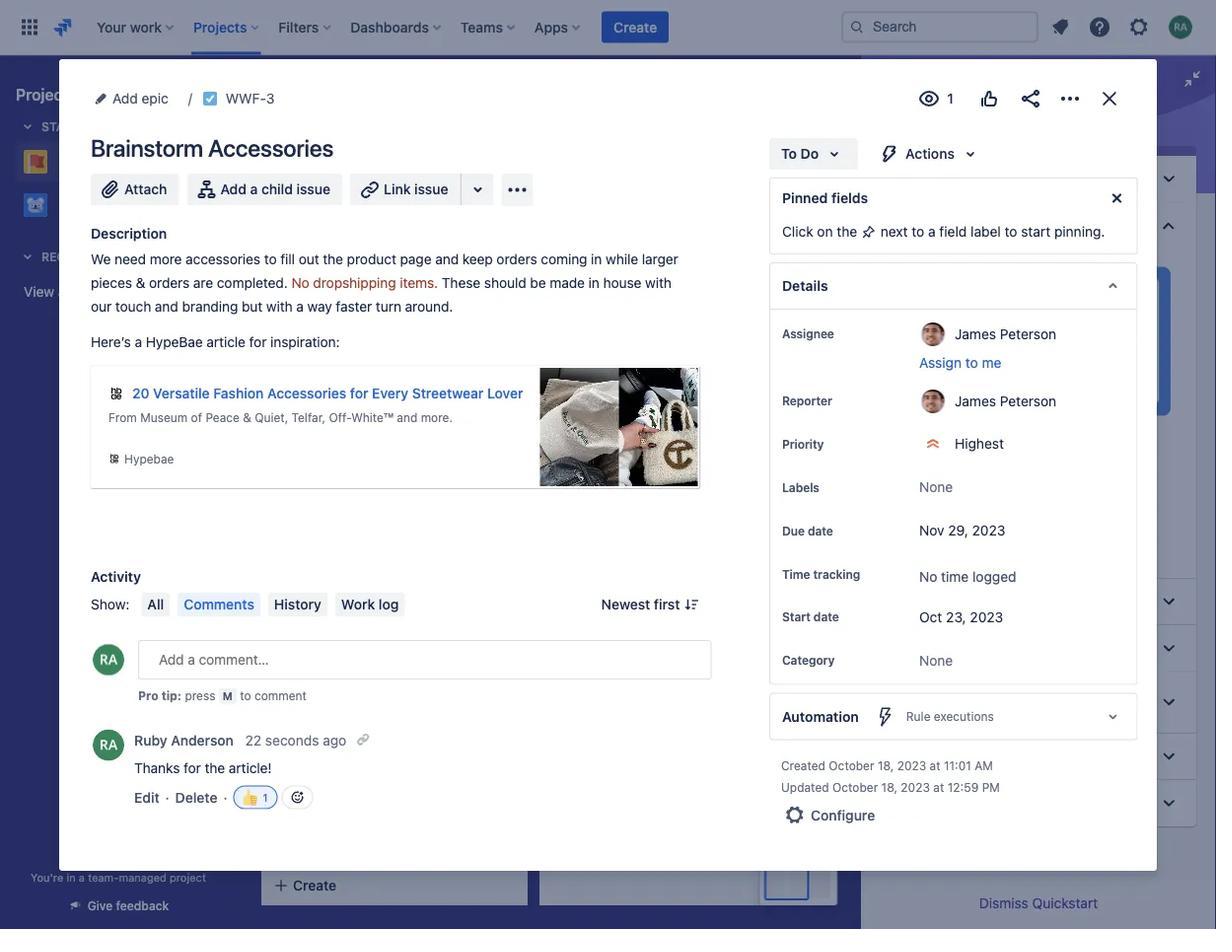 Task type: vqa. For each thing, say whether or not it's contained in the screenshot.
left Refresh
no



Task type: describe. For each thing, give the bounding box(es) containing it.
add for add epic
[[112, 90, 138, 107]]

our
[[91, 298, 112, 315]]

tip:
[[161, 688, 182, 702]]

0 horizontal spatial create button
[[261, 868, 528, 904]]

wwf- for 6
[[302, 719, 338, 733]]

29 feb
[[576, 430, 614, 442]]

mar
[[314, 595, 339, 608]]

rule executions
[[906, 710, 994, 723]]

wwf-12 link
[[302, 382, 351, 399]]

here's a hypebae article for inspiration:
[[91, 334, 340, 350]]

edit button
[[134, 788, 159, 807]]

the inside make a business proposal to the wholesale distributor
[[278, 355, 299, 371]]

issues link
[[745, 114, 795, 150]]

2 vertical spatial in
[[66, 871, 76, 884]]

reports
[[815, 124, 866, 140]]

1 vertical spatial brainstorm
[[332, 805, 402, 822]]

logged
[[972, 569, 1016, 585]]

pinning.
[[1054, 223, 1105, 240]]

should
[[484, 275, 526, 291]]

dec
[[314, 872, 337, 885]]

spreadsheets
[[1026, 469, 1112, 485]]

next to a field label to start pinning.
[[876, 223, 1105, 240]]

15 december 2023 image
[[282, 871, 298, 887]]

a inside the add a child issue button
[[250, 181, 258, 197]]

delete
[[175, 789, 218, 805]]

get started with list button
[[881, 202, 1197, 249]]

thanks
[[134, 760, 180, 776]]

comments
[[184, 596, 254, 613]]

completed.
[[217, 275, 288, 291]]

label
[[970, 223, 1001, 240]]

in inside we need more accessories to fill out the product page and keep orders coming in while larger pieces & orders are completed.
[[591, 251, 602, 267]]

collapse recent projects image
[[16, 245, 39, 268]]

from museum of peace & quiet, telfar, off-white™ and more.
[[109, 410, 453, 424]]

from
[[109, 410, 137, 424]]

comments button
[[178, 593, 260, 616]]

child
[[261, 181, 293, 197]]

a right here's
[[135, 334, 142, 350]]

add for add a child issue
[[220, 181, 247, 197]]

the inside the list view helps you manage and update your work items quickly and easily, just like the spreadsheets you're familiar with.
[[1001, 469, 1022, 485]]

seconds
[[265, 732, 319, 749]]

all
[[147, 596, 164, 613]]

created october 18, 2023 at 11:01 am updated october 18, 2023 at 12:59 pm
[[781, 759, 1000, 794]]

to for to do 5
[[291, 285, 307, 297]]

article
[[207, 334, 246, 350]]

1 inside button
[[262, 791, 269, 804]]

a left team-
[[79, 871, 85, 884]]

additions
[[407, 678, 467, 694]]

menu bar inside brainstorm accessories dialog
[[138, 593, 409, 616]]

start date
[[782, 610, 839, 624]]

1 horizontal spatial 1
[[616, 459, 622, 472]]

do for to do
[[800, 145, 818, 162]]

weary for weary wear palette additions
[[278, 678, 318, 694]]

wwf-6
[[302, 719, 346, 733]]

1 vertical spatial me
[[960, 529, 980, 545]]

newest
[[601, 596, 650, 613]]

a left the get
[[928, 223, 935, 240]]

to inside button
[[965, 355, 978, 371]]

1 vertical spatial orders
[[149, 275, 190, 291]]

fields
[[831, 190, 868, 206]]

none for labels
[[919, 479, 953, 495]]

list inside the list view helps you manage and update your work items quickly and easily, just like the spreadsheets you're familiar with.
[[935, 429, 953, 445]]

01 march 2024 image
[[282, 594, 298, 610]]

wwf-6 link
[[302, 718, 346, 734]]

reporter pin to top. only you can see pinned fields. image
[[836, 393, 852, 408]]

01
[[298, 595, 311, 608]]

assign to me
[[919, 355, 1001, 371]]

article!
[[229, 760, 272, 776]]

give
[[87, 899, 113, 913]]

2 vertical spatial for
[[184, 760, 201, 776]]

create banner
[[0, 0, 1216, 55]]

2023 right 29,
[[972, 522, 1005, 539]]

dismiss
[[979, 895, 1029, 911]]

details element
[[769, 262, 1137, 310]]

to do 5
[[291, 283, 342, 299]]

add a child issue
[[220, 181, 330, 197]]

:thumbsup: image
[[242, 790, 258, 806]]

starred
[[41, 119, 97, 133]]

1 horizontal spatial task image
[[556, 458, 572, 473]]

copy link to issue image
[[271, 90, 287, 106]]

to inside we need more accessories to fill out the product page and keep orders coming in while larger pieces & orders are completed.
[[264, 251, 277, 267]]

:thumbsup: image
[[242, 790, 258, 806]]

time tracking
[[782, 567, 860, 581]]

3
[[266, 90, 275, 107]]

on
[[817, 223, 833, 240]]

0 vertical spatial at
[[929, 759, 940, 773]]

jira image
[[51, 15, 75, 39]]

0 vertical spatial 18,
[[877, 759, 893, 773]]

managed
[[119, 871, 167, 884]]

1 vertical spatial october
[[832, 781, 878, 794]]

branding
[[182, 298, 238, 315]]

product brainstorm
[[278, 805, 402, 822]]

no for no dropshipping items.
[[291, 275, 309, 291]]

add a child issue button
[[187, 174, 342, 205]]

none for category
[[919, 652, 953, 668]]

recent
[[41, 250, 89, 263]]

pro
[[138, 688, 158, 702]]

1 horizontal spatial &
[[243, 410, 251, 424]]

2 james peterson from the top
[[954, 393, 1056, 409]]

items.
[[400, 275, 438, 291]]

& inside we need more accessories to fill out the product page and keep orders coming in while larger pieces & orders are completed.
[[136, 275, 145, 291]]

start
[[1021, 223, 1050, 240]]

highest image
[[491, 897, 507, 912]]

to right m
[[240, 688, 251, 702]]

date for due date
[[807, 524, 833, 538]]

labels pin to top. only you can see pinned fields. image
[[823, 479, 839, 495]]

22
[[245, 732, 262, 749]]

click
[[782, 223, 813, 240]]

0 vertical spatial orders
[[497, 251, 537, 267]]

lover
[[487, 385, 523, 401]]

updated
[[781, 781, 829, 794]]

2023 left 11:01
[[897, 759, 926, 773]]

work log
[[341, 596, 399, 613]]

in inside these should be made in house with our touch and branding but with a way faster turn around.
[[588, 275, 600, 291]]

weary wear palette additions
[[278, 678, 467, 694]]

and inside these should be made in house with our touch and branding but with a way faster turn around.
[[155, 298, 178, 315]]

comment
[[254, 688, 307, 702]]

wwf- for 7
[[302, 898, 338, 911]]

0 vertical spatial quickstart
[[987, 103, 1090, 130]]

primary element
[[12, 0, 841, 55]]

guide
[[918, 529, 957, 545]]

wholesale
[[302, 355, 366, 371]]

progress
[[584, 285, 645, 297]]

guide me button
[[907, 521, 992, 553]]

inspiration:
[[270, 334, 340, 350]]

0 vertical spatial accessories
[[208, 134, 334, 162]]

larger
[[642, 251, 678, 267]]

task image for wwf-7
[[278, 897, 294, 912]]

0 vertical spatial task image
[[202, 91, 218, 107]]

wwf- for 2
[[580, 609, 616, 622]]

1 james from the top
[[954, 326, 996, 342]]

brainstorm accessories dialog
[[59, 59, 1157, 886]]

guide me
[[918, 529, 980, 545]]

around.
[[405, 298, 453, 315]]

go to market sample
[[59, 197, 194, 213]]

add epic
[[112, 90, 168, 107]]

and down every
[[397, 410, 418, 424]]

1 vertical spatial at
[[933, 781, 944, 794]]

create button inside primary element
[[602, 11, 669, 43]]

low image
[[491, 383, 507, 399]]

profile image of ruby anderson image
[[93, 644, 124, 676]]

keep
[[462, 251, 493, 267]]

while
[[606, 251, 638, 267]]

configure
[[810, 807, 875, 823]]

0 vertical spatial 2
[[653, 283, 661, 299]]

2 james from the top
[[954, 393, 996, 409]]

a inside make a business proposal to the wholesale distributor
[[316, 335, 324, 351]]

priority pin to top. only you can see pinned fields. image
[[827, 436, 843, 452]]

versatile
[[153, 385, 210, 401]]

fashion for versatile
[[213, 385, 264, 401]]

the inside we need more accessories to fill out the product page and keep orders coming in while larger pieces & orders are completed.
[[323, 251, 343, 267]]

epic
[[142, 90, 168, 107]]

wear for fashion
[[104, 153, 138, 170]]

Search field
[[841, 11, 1039, 43]]

add app image
[[506, 178, 529, 202]]

more
[[150, 251, 182, 267]]

assign to me button
[[919, 353, 1117, 373]]

get
[[936, 218, 958, 234]]

1 vertical spatial quickstart
[[1032, 895, 1098, 911]]

edit
[[134, 789, 159, 805]]



Task type: locate. For each thing, give the bounding box(es) containing it.
delete button
[[175, 788, 218, 807]]

to inside to do 5
[[291, 285, 307, 297]]

0 vertical spatial do
[[800, 145, 818, 162]]

tab list containing summary
[[249, 114, 870, 150]]

wwf- for 12
[[302, 384, 338, 397]]

for down 'ruby anderson'
[[184, 760, 201, 776]]

progress bar
[[881, 146, 1197, 156]]

2 vertical spatial task image
[[278, 897, 294, 912]]

task image up from museum of peace & quiet, telfar, off-white™ and more.
[[278, 383, 294, 399]]

the down anderson
[[205, 760, 225, 776]]

october right created
[[828, 759, 874, 773]]

0 horizontal spatial me
[[960, 529, 980, 545]]

to do button
[[769, 138, 858, 170]]

list
[[1040, 218, 1058, 234], [935, 429, 953, 445]]

0 horizontal spatial issue
[[297, 181, 330, 197]]

23,
[[946, 608, 966, 625]]

no left time
[[919, 569, 937, 585]]

newest first image
[[684, 597, 700, 613]]

james up assign to me
[[954, 326, 996, 342]]

15 december 2023 image
[[282, 871, 298, 887]]

white™
[[351, 410, 394, 424]]

none down oct at the bottom right of page
[[919, 652, 953, 668]]

2
[[653, 283, 661, 299], [616, 609, 624, 622]]

fashion inside brainstorm accessories dialog
[[213, 385, 264, 401]]

list inside dropdown button
[[1040, 218, 1058, 234]]

jira image
[[51, 15, 75, 39]]

link web pages and more image
[[466, 178, 490, 201]]

0 vertical spatial in
[[591, 251, 602, 267]]

helps
[[989, 429, 1024, 445]]

attach button
[[91, 174, 179, 205]]

pinned fields
[[782, 190, 868, 206]]

0 vertical spatial james peterson
[[954, 326, 1056, 342]]

wwf- for 3
[[226, 90, 266, 107]]

0 horizontal spatial for
[[184, 760, 201, 776]]

01 march 2024 image
[[282, 594, 298, 610]]

0 vertical spatial create
[[614, 19, 657, 35]]

add reaction image
[[290, 790, 305, 805]]

1 horizontal spatial 2
[[653, 283, 661, 299]]

2 issue from the left
[[414, 181, 448, 197]]

1 horizontal spatial brainstorm
[[332, 805, 402, 822]]

wear for palette
[[322, 678, 355, 694]]

at left 12:59
[[933, 781, 944, 794]]

1 horizontal spatial weary
[[278, 678, 318, 694]]

wwf- inside wwf-7 link
[[302, 898, 338, 911]]

you're
[[31, 871, 63, 884]]

0 horizontal spatial orders
[[149, 275, 190, 291]]

task image left wwf-1 link
[[556, 458, 572, 473]]

2 none from the top
[[919, 652, 953, 668]]

search image
[[849, 19, 865, 35]]

ruby anderson image
[[464, 173, 495, 204]]

accessories up add a child issue
[[208, 134, 334, 162]]

ruby
[[134, 732, 167, 749]]

close image
[[1098, 87, 1122, 110]]

2023 left 12:59
[[900, 781, 930, 794]]

0 vertical spatial task image
[[278, 383, 294, 399]]

1 vertical spatial weary
[[278, 678, 318, 694]]

work
[[341, 596, 375, 613]]

accessories up the telfar, on the left of the page
[[267, 385, 346, 401]]

started
[[962, 218, 1006, 234]]

0 vertical spatial date
[[807, 524, 833, 538]]

weary up wwf-6
[[278, 678, 318, 694]]

add people image
[[533, 177, 556, 200]]

brainstorm up attach
[[91, 134, 203, 162]]

a left 'way'
[[296, 298, 304, 315]]

29 february 2024 image
[[560, 428, 576, 444], [560, 428, 576, 444]]

automation element
[[769, 693, 1137, 740]]

start
[[782, 610, 810, 624]]

and right "manage" on the right top of the page
[[1109, 429, 1132, 445]]

for for inspiration:
[[249, 334, 267, 350]]

1 none from the top
[[919, 479, 953, 495]]

1 vertical spatial no
[[919, 569, 937, 585]]

0 horizontal spatial wear
[[104, 153, 138, 170]]

29,
[[948, 522, 968, 539]]

2 vertical spatial with
[[266, 298, 293, 315]]

anderson
[[171, 732, 234, 749]]

Add a comment… field
[[138, 640, 712, 680]]

checked image
[[897, 214, 920, 238]]

1 issue from the left
[[297, 181, 330, 197]]

collapse starred projects image
[[16, 114, 39, 138]]

1 vertical spatial task image
[[556, 458, 572, 473]]

0 horizontal spatial fashion
[[141, 153, 192, 170]]

quickly
[[1060, 449, 1105, 465]]

0 vertical spatial with
[[1010, 218, 1036, 234]]

1 horizontal spatial add
[[220, 181, 247, 197]]

add left epic
[[112, 90, 138, 107]]

work
[[987, 449, 1017, 465]]

&
[[136, 275, 145, 291], [243, 410, 251, 424]]

0 vertical spatial wear
[[104, 153, 138, 170]]

james peterson
[[954, 326, 1056, 342], [954, 393, 1056, 409]]

vote options: no one has voted for this issue yet. image
[[978, 87, 1001, 110]]

october up configure
[[832, 781, 878, 794]]

0 horizontal spatial no
[[291, 275, 309, 291]]

for up white™
[[350, 385, 368, 401]]

quiet,
[[255, 410, 288, 424]]

1 vertical spatial wear
[[322, 678, 355, 694]]

nov 29, 2023
[[919, 522, 1005, 539]]

product
[[347, 251, 396, 267]]

the right "out"
[[323, 251, 343, 267]]

date for start date
[[813, 610, 839, 624]]

1 horizontal spatial with
[[645, 275, 672, 291]]

orders
[[497, 251, 537, 267], [149, 275, 190, 291]]

tab list
[[249, 114, 870, 150]]

wwf- inside the wwf-2 link
[[580, 609, 616, 622]]

date right start
[[813, 610, 839, 624]]

1 horizontal spatial to
[[781, 145, 796, 162]]

for right "article"
[[249, 334, 267, 350]]

0 vertical spatial me
[[982, 355, 1001, 371]]

ago
[[323, 732, 347, 749]]

to inside dropdown button
[[781, 145, 796, 162]]

with down the larger
[[645, 275, 672, 291]]

peterson up you
[[1000, 393, 1056, 409]]

every
[[372, 385, 408, 401]]

in progress 2
[[569, 283, 661, 299]]

in left 'while'
[[591, 251, 602, 267]]

1 vertical spatial for
[[350, 385, 368, 401]]

quickstart left the close icon at the right top
[[987, 103, 1090, 130]]

1 peterson from the top
[[1000, 326, 1056, 342]]

we
[[91, 251, 111, 267]]

1 james peterson from the top
[[954, 326, 1056, 342]]

1 vertical spatial to
[[291, 285, 307, 297]]

brainstorm accessories
[[91, 134, 334, 162]]

highest
[[954, 436, 1004, 452]]

to left fill in the top of the page
[[264, 251, 277, 267]]

dismiss quickstart
[[979, 895, 1098, 911]]

1 vertical spatial 18,
[[881, 781, 897, 794]]

just
[[949, 469, 972, 485]]

peterson up assign to me button
[[1000, 326, 1056, 342]]

5
[[334, 283, 342, 299]]

project
[[170, 871, 206, 884]]

to down "out"
[[291, 285, 307, 297]]

copy link to comment image
[[351, 731, 367, 747]]

james peterson up helps
[[954, 393, 1056, 409]]

weary wear fashion
[[59, 153, 192, 170]]

and up you're
[[1108, 449, 1132, 465]]

1 horizontal spatial me
[[982, 355, 1001, 371]]

link
[[384, 181, 411, 197]]

0 horizontal spatial to
[[291, 285, 307, 297]]

issue right child
[[297, 181, 330, 197]]

0 horizontal spatial add
[[112, 90, 138, 107]]

22 seconds ago
[[245, 732, 347, 749]]

create inside primary element
[[614, 19, 657, 35]]

task image
[[202, 91, 218, 107], [556, 458, 572, 473]]

task image down 15 december 2023 icon
[[278, 897, 294, 912]]

do inside to do 5
[[309, 285, 326, 297]]

wwf- inside wwf-1 link
[[580, 459, 616, 472]]

0 vertical spatial 1
[[616, 459, 622, 472]]

a inside these should be made in house with our touch and branding but with a way faster turn around.
[[296, 298, 304, 315]]

1 button
[[233, 786, 278, 809]]

do down reports
[[800, 145, 818, 162]]

with right but
[[266, 298, 293, 315]]

wwf-3 link
[[226, 87, 275, 110]]

brainstorm inside dialog
[[91, 134, 203, 162]]

1 vertical spatial create button
[[261, 868, 528, 904]]

hypebae
[[124, 452, 174, 466]]

Search board text field
[[262, 175, 412, 202]]

fashion up peace
[[213, 385, 264, 401]]

0 vertical spatial fashion
[[141, 153, 192, 170]]

with right label
[[1010, 218, 1036, 234]]

wwf-2
[[580, 609, 624, 622]]

in right the you're
[[66, 871, 76, 884]]

7
[[338, 898, 345, 911]]

wwf- inside wwf-6 link
[[302, 719, 338, 733]]

james peterson image
[[489, 173, 521, 204], [485, 497, 509, 521], [763, 604, 787, 627], [485, 619, 509, 643]]

0 horizontal spatial with
[[266, 298, 293, 315]]

1 vertical spatial james peterson
[[954, 393, 1056, 409]]

history
[[274, 596, 321, 613]]

1 vertical spatial create
[[293, 877, 337, 894]]

& left quiet,
[[243, 410, 251, 424]]

and
[[435, 251, 459, 267], [155, 298, 178, 315], [397, 410, 418, 424], [1109, 429, 1132, 445], [1108, 449, 1132, 465]]

task image
[[278, 383, 294, 399], [278, 718, 294, 734], [278, 897, 294, 912]]

wwf- inside wwf-3 link
[[226, 90, 266, 107]]

1 horizontal spatial for
[[249, 334, 267, 350]]

peterson
[[1000, 326, 1056, 342], [1000, 393, 1056, 409]]

0 horizontal spatial task image
[[202, 91, 218, 107]]

2023 right 23,
[[970, 608, 1003, 625]]

1 horizontal spatial wear
[[322, 678, 355, 694]]

to right next
[[911, 223, 924, 240]]

these
[[442, 275, 481, 291]]

to right go
[[81, 197, 94, 213]]

0 vertical spatial none
[[919, 479, 953, 495]]

and inside we need more accessories to fill out the product page and keep orders coming in while larger pieces & orders are completed.
[[435, 251, 459, 267]]

do inside dropdown button
[[800, 145, 818, 162]]

in right in
[[588, 275, 600, 291]]

with inside dropdown button
[[1010, 218, 1036, 234]]

menu bar containing all
[[138, 593, 409, 616]]

1 vertical spatial in
[[588, 275, 600, 291]]

james peterson up assign to me button
[[954, 326, 1056, 342]]

weary for weary wear fashion
[[59, 153, 101, 170]]

1 horizontal spatial fashion
[[213, 385, 264, 401]]

rule
[[906, 710, 930, 723]]

wear up '6'
[[322, 678, 355, 694]]

pm
[[982, 781, 1000, 794]]

items
[[1021, 449, 1056, 465]]

me right 'guide'
[[960, 529, 980, 545]]

0 vertical spatial &
[[136, 275, 145, 291]]

reporter
[[782, 394, 832, 407]]

1 horizontal spatial list
[[1040, 218, 1058, 234]]

a up wholesale
[[316, 335, 324, 351]]

0 horizontal spatial do
[[309, 285, 326, 297]]

hypebae
[[146, 334, 203, 350]]

0 horizontal spatial 2
[[616, 609, 624, 622]]

hide message image
[[1105, 186, 1128, 210]]

newest first button
[[590, 593, 712, 616]]

wwf- inside wwf-12 link
[[302, 384, 338, 397]]

1
[[616, 459, 622, 472], [262, 791, 269, 804]]

orders down more
[[149, 275, 190, 291]]

automation
[[782, 708, 858, 724]]

to inside make a business proposal to the wholesale distributor
[[446, 335, 459, 351]]

add inside dropdown button
[[112, 90, 138, 107]]

to do
[[781, 145, 818, 162]]

task image for wwf-12
[[278, 383, 294, 399]]

1 vertical spatial fashion
[[213, 385, 264, 401]]

0 horizontal spatial list
[[935, 429, 953, 445]]

oct 23, 2023
[[919, 608, 1003, 625]]

to right the assign
[[965, 355, 978, 371]]

0 vertical spatial brainstorm
[[91, 134, 203, 162]]

me right the assign
[[982, 355, 1001, 371]]

actions button
[[866, 138, 994, 170]]

0 vertical spatial no
[[291, 275, 309, 291]]

actions image
[[1058, 87, 1082, 110]]

1 vertical spatial accessories
[[267, 385, 346, 401]]

a left child
[[250, 181, 258, 197]]

but
[[242, 298, 263, 315]]

summary link
[[260, 114, 330, 150]]

oct
[[919, 608, 942, 625]]

brainstorm right 'product'
[[332, 805, 402, 822]]

1 horizontal spatial orders
[[497, 251, 537, 267]]

task image for wwf-6
[[278, 718, 294, 734]]

2 task image from the top
[[278, 718, 294, 734]]

at left 11:01
[[929, 759, 940, 773]]

sample
[[147, 197, 194, 213]]

1 vertical spatial 1
[[262, 791, 269, 804]]

2 horizontal spatial for
[[350, 385, 368, 401]]

issue right link
[[414, 181, 448, 197]]

to down issues
[[781, 145, 796, 162]]

0 vertical spatial for
[[249, 334, 267, 350]]

quickstart right dismiss
[[1032, 895, 1098, 911]]

date right due
[[807, 524, 833, 538]]

make
[[278, 335, 312, 351]]

1 vertical spatial with
[[645, 275, 672, 291]]

in
[[569, 285, 581, 297]]

no time logged
[[919, 569, 1016, 585]]

team-
[[88, 871, 119, 884]]

do up 'way'
[[309, 285, 326, 297]]

0 vertical spatial to
[[781, 145, 796, 162]]

0 vertical spatial create button
[[602, 11, 669, 43]]

orders up should
[[497, 251, 537, 267]]

1 horizontal spatial create button
[[602, 11, 669, 43]]

1 vertical spatial 2
[[616, 609, 624, 622]]

do for to do 5
[[309, 285, 326, 297]]

for for every
[[350, 385, 368, 401]]

menu bar
[[138, 593, 409, 616]]

the right on
[[836, 223, 857, 240]]

to for to do
[[781, 145, 796, 162]]

link issue button
[[350, 174, 462, 205]]

to left start at right top
[[1004, 223, 1017, 240]]

0 horizontal spatial brainstorm
[[91, 134, 203, 162]]

due date
[[782, 524, 833, 538]]

no down "out"
[[291, 275, 309, 291]]

& up touch
[[136, 275, 145, 291]]

0 vertical spatial add
[[112, 90, 138, 107]]

feb
[[593, 430, 614, 442]]

2 peterson from the top
[[1000, 393, 1056, 409]]

fashion up attach
[[141, 153, 192, 170]]

12:59
[[947, 781, 978, 794]]

add inside button
[[220, 181, 247, 197]]

make a business proposal to the wholesale distributor
[[278, 335, 459, 371]]

like
[[976, 469, 998, 485]]

none down update
[[919, 479, 953, 495]]

and up these
[[435, 251, 459, 267]]

way
[[307, 298, 332, 315]]

0 vertical spatial peterson
[[1000, 326, 1056, 342]]

0 horizontal spatial 1
[[262, 791, 269, 804]]

1 vertical spatial do
[[309, 285, 326, 297]]

task image down comment
[[278, 718, 294, 734]]

0 vertical spatial october
[[828, 759, 874, 773]]

the down work
[[1001, 469, 1022, 485]]

weary down starred
[[59, 153, 101, 170]]

fashion for wear
[[141, 153, 192, 170]]

0 horizontal spatial &
[[136, 275, 145, 291]]

1 vertical spatial list
[[935, 429, 953, 445]]

wear up attach button on the top left of page
[[104, 153, 138, 170]]

product
[[278, 805, 329, 822]]

the down make
[[278, 355, 299, 371]]

james up view on the right of the page
[[954, 393, 996, 409]]

1 vertical spatial &
[[243, 410, 251, 424]]

1 vertical spatial date
[[813, 610, 839, 624]]

add left child
[[220, 181, 247, 197]]

task image left wwf-3 link
[[202, 91, 218, 107]]

wwf-1 link
[[580, 457, 622, 474]]

0 horizontal spatial weary
[[59, 153, 101, 170]]

share image
[[1019, 87, 1043, 110]]

3 task image from the top
[[278, 897, 294, 912]]

2 horizontal spatial with
[[1010, 218, 1036, 234]]

wwf- for 1
[[580, 459, 616, 472]]

to right proposal
[[446, 335, 459, 351]]

0 horizontal spatial create
[[293, 877, 337, 894]]

a
[[250, 181, 258, 197], [928, 223, 935, 240], [296, 298, 304, 315], [135, 334, 142, 350], [316, 335, 324, 351], [79, 871, 85, 884]]

0 vertical spatial list
[[1040, 218, 1058, 234]]

no for no time logged
[[919, 569, 937, 585]]

1 horizontal spatial issue
[[414, 181, 448, 197]]

1 vertical spatial task image
[[278, 718, 294, 734]]

18, left 11:01
[[877, 759, 893, 773]]

view all projects
[[24, 284, 128, 300]]

no dropshipping items.
[[291, 275, 438, 291]]

time
[[941, 569, 968, 585]]

and right touch
[[155, 298, 178, 315]]

1 task image from the top
[[278, 383, 294, 399]]

james peterson image
[[763, 454, 787, 477]]

minimize image
[[1181, 67, 1204, 91]]

18, up configure link
[[881, 781, 897, 794]]

you're in a team-managed project
[[31, 871, 206, 884]]

1 horizontal spatial create
[[614, 19, 657, 35]]

1 horizontal spatial no
[[919, 569, 937, 585]]

me inside brainstorm accessories dialog
[[982, 355, 1001, 371]]

1 vertical spatial james
[[954, 393, 996, 409]]

1 vertical spatial add
[[220, 181, 247, 197]]

reports link
[[811, 114, 870, 150]]

priority
[[782, 437, 824, 451]]



